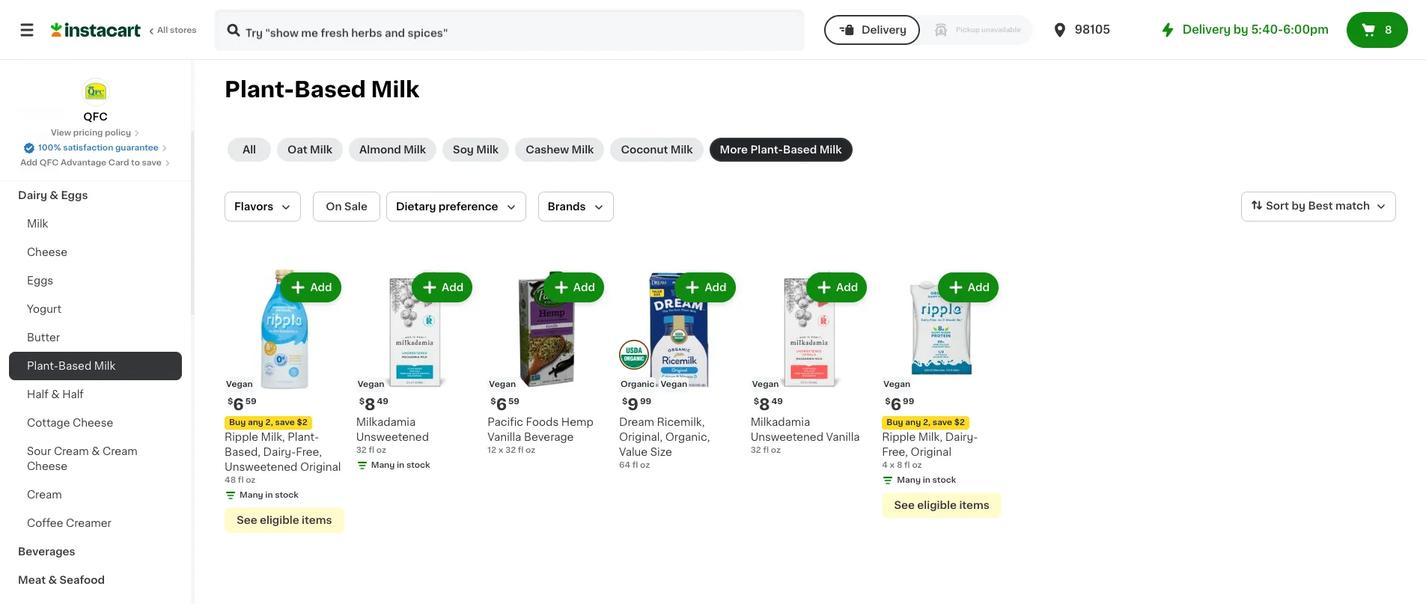 Task type: describe. For each thing, give the bounding box(es) containing it.
delivery by 5:40-6:00pm link
[[1159, 21, 1329, 39]]

oz inside ripple milk, dairy- free, original 4 x 8 fl oz
[[913, 461, 922, 469]]

$ 6 99
[[886, 397, 915, 412]]

view pricing policy
[[51, 129, 131, 137]]

qfc logo image
[[81, 78, 110, 106]]

foods
[[526, 417, 559, 427]]

beverage
[[524, 432, 574, 442]]

based,
[[225, 447, 261, 457]]

almond
[[359, 145, 401, 155]]

x for vanilla
[[499, 446, 504, 454]]

plant- inside the ripple milk, plant- based, dairy-free, unsweetened original 48 fl oz
[[288, 432, 319, 442]]

in for original
[[923, 476, 931, 484]]

dairy
[[18, 190, 47, 201]]

delivery for delivery by 5:40-6:00pm
[[1183, 24, 1231, 35]]

creamer
[[66, 518, 111, 529]]

add for 1st add 'button' from left
[[310, 282, 332, 293]]

59 for buy any 2, save $2
[[246, 397, 257, 406]]

stores
[[170, 26, 197, 34]]

1 $ from the left
[[228, 397, 233, 406]]

fl inside dream ricemilk, original, organic, value size 64 fl oz
[[633, 461, 638, 469]]

any for free,
[[906, 418, 921, 427]]

delivery for delivery
[[862, 25, 907, 35]]

Search field
[[216, 10, 804, 49]]

$ for 2nd product group
[[359, 397, 365, 406]]

dietary
[[396, 201, 436, 212]]

eggs link
[[9, 267, 182, 295]]

100% satisfaction guarantee
[[38, 144, 159, 152]]

8 button
[[1347, 12, 1409, 48]]

sour cream & cream cheese
[[27, 446, 138, 472]]

add button for milkadamia unsweetened vanilla
[[808, 274, 866, 301]]

flavors button
[[225, 192, 301, 222]]

sort
[[1267, 201, 1290, 211]]

original,
[[619, 432, 663, 442]]

half & half
[[27, 389, 84, 400]]

product group containing 9
[[619, 270, 739, 472]]

milkadamia unsweetened vanilla 32 fl oz
[[751, 417, 860, 454]]

recipes link
[[9, 96, 182, 124]]

organic
[[621, 380, 655, 388]]

49 for milkadamia unsweetened vanilla
[[772, 397, 783, 406]]

1 horizontal spatial qfc
[[83, 112, 108, 122]]

best
[[1309, 201, 1334, 211]]

oz inside pacific foods hemp vanilla beverage 12 x 32 fl oz
[[526, 446, 536, 454]]

satisfaction
[[63, 144, 113, 152]]

64
[[619, 461, 631, 469]]

dairy & eggs link
[[9, 181, 182, 210]]

value
[[619, 447, 648, 457]]

soy milk
[[453, 145, 499, 155]]

oz inside dream ricemilk, original, organic, value size 64 fl oz
[[640, 461, 650, 469]]

& for seafood
[[48, 575, 57, 586]]

produce
[[18, 162, 64, 172]]

many in stock for dairy-
[[240, 491, 299, 499]]

4
[[883, 461, 888, 469]]

soy milk link
[[443, 138, 509, 162]]

Best match Sort by field
[[1242, 192, 1397, 222]]

12
[[488, 446, 497, 454]]

98105 button
[[1051, 9, 1141, 51]]

preference
[[439, 201, 498, 212]]

add for add 'button' corresponding to milkadamia unsweetened vanilla
[[837, 282, 859, 293]]

all for all
[[243, 145, 256, 155]]

& for eggs
[[50, 190, 58, 201]]

8 inside ripple milk, dairy- free, original 4 x 8 fl oz
[[897, 461, 903, 469]]

98105
[[1075, 24, 1111, 35]]

vegan for pacific foods hemp vanilla beverage
[[489, 380, 516, 388]]

2 6 from the left
[[496, 397, 507, 412]]

vanilla inside milkadamia unsweetened vanilla 32 fl oz
[[827, 432, 860, 442]]

2, for dairy-
[[923, 418, 931, 427]]

beverages
[[18, 547, 75, 557]]

cashew milk link
[[515, 138, 605, 162]]

thanksgiving link
[[9, 124, 182, 153]]

meat
[[18, 575, 46, 586]]

free, inside the ripple milk, plant- based, dairy-free, unsweetened original 48 fl oz
[[296, 447, 322, 457]]

beverages link
[[9, 538, 182, 566]]

$ for product group containing 9
[[622, 397, 628, 406]]

add qfc advantage card to save link
[[20, 157, 171, 169]]

on
[[326, 201, 342, 212]]

save for ripple milk, dairy- free, original
[[933, 418, 953, 427]]

card
[[108, 159, 129, 167]]

& for half
[[51, 389, 60, 400]]

fl inside ripple milk, dairy- free, original 4 x 8 fl oz
[[905, 461, 911, 469]]

coconut milk link
[[611, 138, 704, 162]]

see eligible items for 8
[[895, 500, 990, 511]]

99 for 6
[[903, 397, 915, 406]]

dairy- inside the ripple milk, plant- based, dairy-free, unsweetened original 48 fl oz
[[263, 447, 296, 457]]

add for add 'button' for dream ricemilk, original, organic, value size
[[705, 282, 727, 293]]

delivery button
[[825, 15, 921, 45]]

produce link
[[9, 153, 182, 181]]

lists link
[[9, 42, 182, 72]]

cheese inside sour cream & cream cheese
[[27, 461, 68, 472]]

milk link
[[9, 210, 182, 238]]

sale
[[344, 201, 368, 212]]

$ 6 59 for buy any 2, save $2
[[228, 397, 257, 412]]

coconut milk
[[621, 145, 693, 155]]

coconut
[[621, 145, 668, 155]]

$ 8 49 for milkadamia unsweetened vanilla
[[754, 397, 783, 412]]

pricing
[[73, 129, 103, 137]]

sour
[[27, 446, 51, 457]]

$ 8 49 for milkadamia unsweetened
[[359, 397, 389, 412]]

more plant-based milk link
[[710, 138, 853, 162]]

almond milk
[[359, 145, 426, 155]]

yogurt link
[[9, 295, 182, 324]]

brands
[[548, 201, 586, 212]]

ricemilk,
[[657, 417, 705, 427]]

0 horizontal spatial based
[[58, 361, 92, 371]]

oat
[[288, 145, 308, 155]]

dietary preference
[[396, 201, 498, 212]]

many in stock for oz
[[371, 461, 430, 469]]

x for free,
[[890, 461, 895, 469]]

to
[[131, 159, 140, 167]]

almond milk link
[[349, 138, 437, 162]]

coffee creamer link
[[9, 509, 182, 538]]

oz inside milkadamia unsweetened vanilla 32 fl oz
[[771, 446, 781, 454]]

advantage
[[61, 159, 106, 167]]

2 half from the left
[[62, 389, 84, 400]]

cashew
[[526, 145, 569, 155]]

items for ripple milk, dairy- free, original
[[960, 500, 990, 511]]

buy any 2, save $2 for plant-
[[229, 418, 308, 427]]

2 vegan from the left
[[661, 380, 688, 388]]

1 vertical spatial qfc
[[40, 159, 59, 167]]

service type group
[[825, 15, 1033, 45]]

see eligible items button for 8
[[883, 493, 1002, 518]]

many for original
[[898, 476, 921, 484]]

delivery by 5:40-6:00pm
[[1183, 24, 1329, 35]]

guarantee
[[115, 144, 159, 152]]

vanilla inside pacific foods hemp vanilla beverage 12 x 32 fl oz
[[488, 432, 522, 442]]

dream ricemilk, original, organic, value size 64 fl oz
[[619, 417, 710, 469]]

pacific foods hemp vanilla beverage 12 x 32 fl oz
[[488, 417, 594, 454]]

meat & seafood link
[[9, 566, 182, 595]]

ripple milk, plant- based, dairy-free, unsweetened original 48 fl oz
[[225, 432, 341, 484]]

flavors
[[234, 201, 274, 212]]

all stores
[[157, 26, 197, 34]]

& inside sour cream & cream cheese
[[92, 446, 100, 457]]

stock for oz
[[407, 461, 430, 469]]

all link
[[228, 138, 271, 162]]



Task type: locate. For each thing, give the bounding box(es) containing it.
4 product group from the left
[[619, 270, 739, 472]]

cheese down half & half link
[[73, 418, 113, 428]]

1 horizontal spatial any
[[906, 418, 921, 427]]

dairy & eggs
[[18, 190, 88, 201]]

by for sort
[[1292, 201, 1306, 211]]

many
[[371, 461, 395, 469], [898, 476, 921, 484], [240, 491, 263, 499]]

in down the ripple milk, plant- based, dairy-free, unsweetened original 48 fl oz
[[265, 491, 273, 499]]

0 horizontal spatial vanilla
[[488, 432, 522, 442]]

1 vertical spatial by
[[1292, 201, 1306, 211]]

all left oat
[[243, 145, 256, 155]]

1 horizontal spatial all
[[243, 145, 256, 155]]

all for all stores
[[157, 26, 168, 34]]

meat & seafood
[[18, 575, 105, 586]]

$ 6 59 up based,
[[228, 397, 257, 412]]

1 product group from the left
[[225, 270, 344, 533]]

unsweetened for vanilla
[[751, 432, 824, 442]]

half
[[27, 389, 48, 400], [62, 389, 84, 400]]

fl inside milkadamia unsweetened 32 fl oz
[[369, 446, 375, 454]]

by left 5:40-
[[1234, 24, 1249, 35]]

any for based,
[[248, 418, 264, 427]]

0 horizontal spatial milkadamia
[[356, 417, 416, 427]]

None search field
[[214, 9, 805, 51]]

2 product group from the left
[[356, 270, 476, 475]]

cheese down 'milk' link
[[27, 247, 68, 258]]

1 horizontal spatial items
[[960, 500, 990, 511]]

fl inside pacific foods hemp vanilla beverage 12 x 32 fl oz
[[518, 446, 524, 454]]

save up the ripple milk, plant- based, dairy-free, unsweetened original 48 fl oz
[[275, 418, 295, 427]]

see eligible items down the ripple milk, plant- based, dairy-free, unsweetened original 48 fl oz
[[237, 515, 332, 526]]

0 horizontal spatial 59
[[246, 397, 257, 406]]

1 horizontal spatial many
[[371, 461, 395, 469]]

6 $ from the left
[[886, 397, 891, 406]]

stock down ripple milk, dairy- free, original 4 x 8 fl oz on the right of the page
[[933, 476, 957, 484]]

1 32 from the left
[[356, 446, 367, 454]]

by inside field
[[1292, 201, 1306, 211]]

1 6 from the left
[[233, 397, 244, 412]]

0 horizontal spatial 6
[[233, 397, 244, 412]]

save up ripple milk, dairy- free, original 4 x 8 fl oz on the right of the page
[[933, 418, 953, 427]]

2 vertical spatial stock
[[275, 491, 299, 499]]

8 inside button
[[1386, 25, 1393, 35]]

many in stock down milkadamia unsweetened 32 fl oz
[[371, 461, 430, 469]]

6 up ripple milk, dairy- free, original 4 x 8 fl oz on the right of the page
[[891, 397, 902, 412]]

1 horizontal spatial eggs
[[61, 190, 88, 201]]

buy up based,
[[229, 418, 246, 427]]

1 horizontal spatial plant-based milk
[[225, 79, 420, 100]]

many down ripple milk, dairy- free, original 4 x 8 fl oz on the right of the page
[[898, 476, 921, 484]]

5 add button from the left
[[808, 274, 866, 301]]

$ up pacific
[[491, 397, 496, 406]]

1 horizontal spatial by
[[1292, 201, 1306, 211]]

product group
[[225, 270, 344, 533], [356, 270, 476, 475], [488, 270, 607, 457], [619, 270, 739, 472], [751, 270, 871, 457], [883, 270, 1002, 518]]

$ 6 59 for pacific foods hemp vanilla beverage
[[491, 397, 520, 412]]

100%
[[38, 144, 61, 152]]

32 inside milkadamia unsweetened 32 fl oz
[[356, 446, 367, 454]]

99 inside $ 6 99
[[903, 397, 915, 406]]

see for x
[[895, 500, 915, 511]]

1 49 from the left
[[377, 397, 389, 406]]

original inside ripple milk, dairy- free, original 4 x 8 fl oz
[[911, 447, 952, 457]]

in down milkadamia unsweetened 32 fl oz
[[397, 461, 405, 469]]

0 horizontal spatial 32
[[356, 446, 367, 454]]

organic,
[[666, 432, 710, 442]]

buy for ripple milk, dairy- free, original
[[887, 418, 904, 427]]

milk, for dairy-
[[919, 432, 943, 442]]

see down based,
[[237, 515, 257, 526]]

1 59 from the left
[[246, 397, 257, 406]]

half up cottage
[[27, 389, 48, 400]]

1 $2 from the left
[[297, 418, 308, 427]]

1 horizontal spatial 32
[[506, 446, 516, 454]]

49 up milkadamia unsweetened 32 fl oz
[[377, 397, 389, 406]]

original inside the ripple milk, plant- based, dairy-free, unsweetened original 48 fl oz
[[300, 462, 341, 472]]

99 for 9
[[640, 397, 652, 406]]

fl inside the ripple milk, plant- based, dairy-free, unsweetened original 48 fl oz
[[238, 476, 244, 484]]

buy
[[229, 418, 246, 427], [887, 418, 904, 427]]

0 vertical spatial all
[[157, 26, 168, 34]]

1 horizontal spatial eligible
[[918, 500, 957, 511]]

59 up based,
[[246, 397, 257, 406]]

2 horizontal spatial stock
[[933, 476, 957, 484]]

1 vertical spatial see
[[237, 515, 257, 526]]

1 99 from the left
[[640, 397, 652, 406]]

ripple up 4
[[883, 432, 916, 442]]

2 $ 8 49 from the left
[[754, 397, 783, 412]]

size
[[651, 447, 672, 457]]

1 vertical spatial items
[[302, 515, 332, 526]]

99 right the 9
[[640, 397, 652, 406]]

see eligible items button for original
[[225, 508, 344, 533]]

0 horizontal spatial buy any 2, save $2
[[229, 418, 308, 427]]

0 horizontal spatial half
[[27, 389, 48, 400]]

oz inside milkadamia unsweetened 32 fl oz
[[377, 446, 386, 454]]

6 product group from the left
[[883, 270, 1002, 518]]

49 up milkadamia unsweetened vanilla 32 fl oz
[[772, 397, 783, 406]]

add button
[[282, 274, 340, 301], [414, 274, 471, 301], [545, 274, 603, 301], [677, 274, 734, 301], [808, 274, 866, 301], [940, 274, 998, 301]]

4 add button from the left
[[677, 274, 734, 301]]

$ inside '$ 9 99'
[[622, 397, 628, 406]]

unsweetened for 32
[[356, 432, 429, 442]]

best match
[[1309, 201, 1371, 211]]

2 vertical spatial many
[[240, 491, 263, 499]]

1 vertical spatial in
[[923, 476, 931, 484]]

stock down milkadamia unsweetened 32 fl oz
[[407, 461, 430, 469]]

thanksgiving
[[18, 133, 90, 144]]

2 ripple from the left
[[883, 432, 916, 442]]

59
[[246, 397, 257, 406], [509, 397, 520, 406]]

3 add button from the left
[[545, 274, 603, 301]]

1 horizontal spatial see
[[895, 500, 915, 511]]

1 vertical spatial eligible
[[260, 515, 299, 526]]

eggs down advantage
[[61, 190, 88, 201]]

1 vegan from the left
[[226, 380, 253, 388]]

buy down $ 6 99
[[887, 418, 904, 427]]

$ up 4
[[886, 397, 891, 406]]

save for ripple milk, plant- based, dairy-free, unsweetened original
[[275, 418, 295, 427]]

2 horizontal spatial many
[[898, 476, 921, 484]]

1 ripple from the left
[[225, 432, 258, 442]]

see eligible items
[[895, 500, 990, 511], [237, 515, 332, 526]]

free, right based,
[[296, 447, 322, 457]]

1 vertical spatial see eligible items
[[237, 515, 332, 526]]

vegan right organic
[[661, 380, 688, 388]]

plant-
[[225, 79, 294, 100], [751, 145, 783, 155], [27, 361, 58, 371], [288, 432, 319, 442]]

vegan for milkadamia unsweetened
[[358, 380, 385, 388]]

unsweetened inside milkadamia unsweetened vanilla 32 fl oz
[[751, 432, 824, 442]]

1 vertical spatial all
[[243, 145, 256, 155]]

instacart logo image
[[51, 21, 141, 39]]

1 milk, from the left
[[261, 432, 285, 442]]

in for oz
[[397, 461, 405, 469]]

many in stock
[[371, 461, 430, 469], [898, 476, 957, 484], [240, 491, 299, 499]]

4 vegan from the left
[[489, 380, 516, 388]]

$2 up the ripple milk, plant- based, dairy-free, unsweetened original 48 fl oz
[[297, 418, 308, 427]]

qfc link
[[81, 78, 110, 124]]

5 vegan from the left
[[752, 380, 779, 388]]

by
[[1234, 24, 1249, 35], [1292, 201, 1306, 211]]

&
[[50, 190, 58, 201], [51, 389, 60, 400], [92, 446, 100, 457], [48, 575, 57, 586]]

dairy- inside ripple milk, dairy- free, original 4 x 8 fl oz
[[946, 432, 978, 442]]

6 add button from the left
[[940, 274, 998, 301]]

59 up pacific
[[509, 397, 520, 406]]

eligible down ripple milk, dairy- free, original 4 x 8 fl oz on the right of the page
[[918, 500, 957, 511]]

0 vertical spatial eligible
[[918, 500, 957, 511]]

pacific
[[488, 417, 524, 427]]

$ 8 49 up milkadamia unsweetened 32 fl oz
[[359, 397, 389, 412]]

buy any 2, save $2 up ripple milk, dairy- free, original 4 x 8 fl oz on the right of the page
[[887, 418, 965, 427]]

more plant-based milk
[[720, 145, 842, 155]]

1 vertical spatial plant-based milk
[[27, 361, 115, 371]]

items down the ripple milk, plant- based, dairy-free, unsweetened original 48 fl oz
[[302, 515, 332, 526]]

$2 for plant-
[[297, 418, 308, 427]]

2 59 from the left
[[509, 397, 520, 406]]

free, up 4
[[883, 447, 908, 457]]

6
[[233, 397, 244, 412], [496, 397, 507, 412], [891, 397, 902, 412]]

2 add button from the left
[[414, 274, 471, 301]]

1 vanilla from the left
[[488, 432, 522, 442]]

lists
[[42, 52, 68, 62]]

plant-based milk up half & half
[[27, 361, 115, 371]]

see eligible items down ripple milk, dairy- free, original 4 x 8 fl oz on the right of the page
[[895, 500, 990, 511]]

9
[[628, 397, 639, 412]]

see eligible items for original
[[237, 515, 332, 526]]

many in stock for original
[[898, 476, 957, 484]]

milkadamia unsweetened 32 fl oz
[[356, 417, 429, 454]]

brands button
[[538, 192, 614, 222]]

plant-based milk up oat milk at left top
[[225, 79, 420, 100]]

ripple inside ripple milk, dairy- free, original 4 x 8 fl oz
[[883, 432, 916, 442]]

1 vertical spatial based
[[783, 145, 817, 155]]

milk, for plant-
[[261, 432, 285, 442]]

add for add 'button' for milkadamia unsweetened
[[442, 282, 464, 293]]

0 horizontal spatial delivery
[[862, 25, 907, 35]]

2 milkadamia from the left
[[751, 417, 811, 427]]

$2 for dairy-
[[955, 418, 965, 427]]

recipes
[[18, 105, 62, 115]]

many for oz
[[371, 461, 395, 469]]

1 horizontal spatial in
[[397, 461, 405, 469]]

oz
[[377, 446, 386, 454], [526, 446, 536, 454], [771, 446, 781, 454], [640, 461, 650, 469], [913, 461, 922, 469], [246, 476, 256, 484]]

unsweetened inside the ripple milk, plant- based, dairy-free, unsweetened original 48 fl oz
[[225, 462, 298, 472]]

milkadamia inside milkadamia unsweetened vanilla 32 fl oz
[[751, 417, 811, 427]]

1 buy from the left
[[229, 418, 246, 427]]

1 horizontal spatial ripple
[[883, 432, 916, 442]]

0 vertical spatial items
[[960, 500, 990, 511]]

6 for ripple milk, dairy- free, original
[[891, 397, 902, 412]]

2 any from the left
[[906, 418, 921, 427]]

fl inside milkadamia unsweetened vanilla 32 fl oz
[[764, 446, 769, 454]]

cheese link
[[9, 238, 182, 267]]

3 6 from the left
[[891, 397, 902, 412]]

1 $ 8 49 from the left
[[359, 397, 389, 412]]

stock for dairy-
[[275, 491, 299, 499]]

0 vertical spatial in
[[397, 461, 405, 469]]

milk,
[[261, 432, 285, 442], [919, 432, 943, 442]]

1 vertical spatial dairy-
[[263, 447, 296, 457]]

cream down cottage cheese
[[54, 446, 89, 457]]

2 horizontal spatial many in stock
[[898, 476, 957, 484]]

x inside pacific foods hemp vanilla beverage 12 x 32 fl oz
[[499, 446, 504, 454]]

1 horizontal spatial milk,
[[919, 432, 943, 442]]

original
[[911, 447, 952, 457], [300, 462, 341, 472]]

many in stock down the ripple milk, plant- based, dairy-free, unsweetened original 48 fl oz
[[240, 491, 299, 499]]

2 2, from the left
[[923, 418, 931, 427]]

0 horizontal spatial dairy-
[[263, 447, 296, 457]]

sour cream & cream cheese link
[[9, 437, 182, 481]]

plant-based milk link
[[9, 352, 182, 380]]

free,
[[296, 447, 322, 457], [883, 447, 908, 457]]

1 horizontal spatial original
[[911, 447, 952, 457]]

49 for milkadamia unsweetened
[[377, 397, 389, 406]]

see eligible items button down the ripple milk, plant- based, dairy-free, unsweetened original 48 fl oz
[[225, 508, 344, 533]]

5:40-
[[1252, 24, 1284, 35]]

0 horizontal spatial any
[[248, 418, 264, 427]]

fl
[[369, 446, 375, 454], [518, 446, 524, 454], [764, 446, 769, 454], [633, 461, 638, 469], [905, 461, 911, 469], [238, 476, 244, 484]]

cottage cheese
[[27, 418, 113, 428]]

1 buy any 2, save $2 from the left
[[229, 418, 308, 427]]

0 horizontal spatial unsweetened
[[225, 462, 298, 472]]

0 horizontal spatial $ 6 59
[[228, 397, 257, 412]]

2 buy from the left
[[887, 418, 904, 427]]

1 horizontal spatial $ 6 59
[[491, 397, 520, 412]]

0 horizontal spatial see
[[237, 515, 257, 526]]

milkadamia for vanilla
[[751, 417, 811, 427]]

1 2, from the left
[[266, 418, 273, 427]]

cashew milk
[[526, 145, 594, 155]]

eligible for 8
[[918, 500, 957, 511]]

in for dairy-
[[265, 491, 273, 499]]

based up half & half
[[58, 361, 92, 371]]

milkadamia for 32
[[356, 417, 416, 427]]

any up based,
[[248, 418, 264, 427]]

on sale button
[[313, 192, 380, 222]]

0 horizontal spatial $2
[[297, 418, 308, 427]]

0 horizontal spatial 99
[[640, 397, 652, 406]]

1 horizontal spatial based
[[294, 79, 366, 100]]

$ up milkadamia unsweetened 32 fl oz
[[359, 397, 365, 406]]

6 up based,
[[233, 397, 244, 412]]

1 horizontal spatial delivery
[[1183, 24, 1231, 35]]

& right dairy
[[50, 190, 58, 201]]

2 horizontal spatial 6
[[891, 397, 902, 412]]

3 $ from the left
[[359, 397, 365, 406]]

seafood
[[60, 575, 105, 586]]

vegan for ripple milk, plant- based, dairy-free, unsweetened original
[[226, 380, 253, 388]]

$ down organic
[[622, 397, 628, 406]]

add button for milkadamia unsweetened
[[414, 274, 471, 301]]

0 vertical spatial plant-based milk
[[225, 79, 420, 100]]

many for dairy-
[[240, 491, 263, 499]]

& right meat
[[48, 575, 57, 586]]

0 horizontal spatial eggs
[[27, 276, 53, 286]]

add qfc advantage card to save
[[20, 159, 162, 167]]

1 horizontal spatial 99
[[903, 397, 915, 406]]

ripple up based,
[[225, 432, 258, 442]]

delivery inside button
[[862, 25, 907, 35]]

butter link
[[9, 324, 182, 352]]

0 vertical spatial dairy-
[[946, 432, 978, 442]]

based
[[294, 79, 366, 100], [783, 145, 817, 155], [58, 361, 92, 371]]

32 inside milkadamia unsweetened vanilla 32 fl oz
[[751, 446, 762, 454]]

0 horizontal spatial $ 8 49
[[359, 397, 389, 412]]

0 horizontal spatial x
[[499, 446, 504, 454]]

6 vegan from the left
[[884, 380, 911, 388]]

2 99 from the left
[[903, 397, 915, 406]]

1 half from the left
[[27, 389, 48, 400]]

1 horizontal spatial $2
[[955, 418, 965, 427]]

cheese inside cheese link
[[27, 247, 68, 258]]

2 horizontal spatial save
[[933, 418, 953, 427]]

add
[[20, 159, 38, 167], [310, 282, 332, 293], [442, 282, 464, 293], [574, 282, 595, 293], [705, 282, 727, 293], [837, 282, 859, 293], [968, 282, 990, 293]]

items down ripple milk, dairy- free, original 4 x 8 fl oz on the right of the page
[[960, 500, 990, 511]]

milkadamia inside milkadamia unsweetened 32 fl oz
[[356, 417, 416, 427]]

6:00pm
[[1284, 24, 1329, 35]]

vegan up pacific
[[489, 380, 516, 388]]

ripple milk, dairy- free, original 4 x 8 fl oz
[[883, 432, 978, 469]]

based up oat milk at left top
[[294, 79, 366, 100]]

milk, inside the ripple milk, plant- based, dairy-free, unsweetened original 48 fl oz
[[261, 432, 285, 442]]

0 horizontal spatial plant-based milk
[[27, 361, 115, 371]]

2, up ripple milk, dairy- free, original 4 x 8 fl oz on the right of the page
[[923, 418, 931, 427]]

save right to
[[142, 159, 162, 167]]

buy any 2, save $2 up the ripple milk, plant- based, dairy-free, unsweetened original 48 fl oz
[[229, 418, 308, 427]]

in down ripple milk, dairy- free, original 4 x 8 fl oz on the right of the page
[[923, 476, 931, 484]]

yogurt
[[27, 304, 61, 315]]

0 vertical spatial stock
[[407, 461, 430, 469]]

1 any from the left
[[248, 418, 264, 427]]

see eligible items button down ripple milk, dairy- free, original 4 x 8 fl oz on the right of the page
[[883, 493, 1002, 518]]

6 up pacific
[[496, 397, 507, 412]]

oz inside the ripple milk, plant- based, dairy-free, unsweetened original 48 fl oz
[[246, 476, 256, 484]]

buy for ripple milk, plant- based, dairy-free, unsweetened original
[[229, 418, 246, 427]]

milk, inside ripple milk, dairy- free, original 4 x 8 fl oz
[[919, 432, 943, 442]]

1 horizontal spatial 2,
[[923, 418, 931, 427]]

cheese down sour
[[27, 461, 68, 472]]

0 vertical spatial based
[[294, 79, 366, 100]]

stock down the ripple milk, plant- based, dairy-free, unsweetened original 48 fl oz
[[275, 491, 299, 499]]

1 horizontal spatial x
[[890, 461, 895, 469]]

$ for fourth product group from right
[[491, 397, 496, 406]]

$ 8 49 up milkadamia unsweetened vanilla 32 fl oz
[[754, 397, 783, 412]]

1 horizontal spatial $ 8 49
[[754, 397, 783, 412]]

1 horizontal spatial 59
[[509, 397, 520, 406]]

half up cottage cheese
[[62, 389, 84, 400]]

2 $ from the left
[[622, 397, 628, 406]]

3 vegan from the left
[[358, 380, 385, 388]]

1 vertical spatial cheese
[[73, 418, 113, 428]]

x right '12'
[[499, 446, 504, 454]]

32 inside pacific foods hemp vanilla beverage 12 x 32 fl oz
[[506, 446, 516, 454]]

add button for dream ricemilk, original, organic, value size
[[677, 274, 734, 301]]

many in stock down ripple milk, dairy- free, original 4 x 8 fl oz on the right of the page
[[898, 476, 957, 484]]

vegan up based,
[[226, 380, 253, 388]]

0 vertical spatial cheese
[[27, 247, 68, 258]]

1 horizontal spatial free,
[[883, 447, 908, 457]]

1 horizontal spatial unsweetened
[[356, 432, 429, 442]]

cream down cottage cheese link
[[103, 446, 138, 457]]

view pricing policy link
[[51, 127, 140, 139]]

1 milkadamia from the left
[[356, 417, 416, 427]]

0 vertical spatial many
[[371, 461, 395, 469]]

cottage
[[27, 418, 70, 428]]

cheese inside cottage cheese link
[[73, 418, 113, 428]]

2, up the ripple milk, plant- based, dairy-free, unsweetened original 48 fl oz
[[266, 418, 273, 427]]

plant-based milk
[[225, 79, 420, 100], [27, 361, 115, 371]]

5 $ from the left
[[754, 397, 759, 406]]

vegan for ripple milk, dairy- free, original
[[884, 380, 911, 388]]

& up cottage
[[51, 389, 60, 400]]

1 horizontal spatial see eligible items button
[[883, 493, 1002, 518]]

cottage cheese link
[[9, 409, 182, 437]]

$ up milkadamia unsweetened vanilla 32 fl oz
[[754, 397, 759, 406]]

ripple for free,
[[883, 432, 916, 442]]

dairy-
[[946, 432, 978, 442], [263, 447, 296, 457]]

2 49 from the left
[[772, 397, 783, 406]]

vegan up milkadamia unsweetened 32 fl oz
[[358, 380, 385, 388]]

$ 8 49
[[359, 397, 389, 412], [754, 397, 783, 412]]

4 $ from the left
[[491, 397, 496, 406]]

qfc down 100%
[[40, 159, 59, 167]]

0 horizontal spatial in
[[265, 491, 273, 499]]

eligible down the ripple milk, plant- based, dairy-free, unsweetened original 48 fl oz
[[260, 515, 299, 526]]

ripple for based,
[[225, 432, 258, 442]]

see for unsweetened
[[237, 515, 257, 526]]

add button for pacific foods hemp vanilla beverage
[[545, 274, 603, 301]]

0 horizontal spatial see eligible items
[[237, 515, 332, 526]]

organic vegan
[[621, 380, 688, 388]]

0 vertical spatial see
[[895, 500, 915, 511]]

soy
[[453, 145, 474, 155]]

$2
[[297, 418, 308, 427], [955, 418, 965, 427]]

1 horizontal spatial dairy-
[[946, 432, 978, 442]]

cheese
[[27, 247, 68, 258], [73, 418, 113, 428], [27, 461, 68, 472]]

by right sort
[[1292, 201, 1306, 211]]

& down cottage cheese link
[[92, 446, 100, 457]]

1 horizontal spatial 6
[[496, 397, 507, 412]]

butter
[[27, 333, 60, 343]]

6 for ripple milk, plant- based, dairy-free, unsweetened original
[[233, 397, 244, 412]]

many down milkadamia unsweetened 32 fl oz
[[371, 461, 395, 469]]

$ 6 59 up pacific
[[491, 397, 520, 412]]

0 vertical spatial see eligible items
[[895, 500, 990, 511]]

hemp
[[562, 417, 594, 427]]

0 horizontal spatial original
[[300, 462, 341, 472]]

2, for plant-
[[266, 418, 273, 427]]

see down ripple milk, dairy- free, original 4 x 8 fl oz on the right of the page
[[895, 500, 915, 511]]

eggs up yogurt
[[27, 276, 53, 286]]

items for ripple milk, plant- based, dairy-free, unsweetened original
[[302, 515, 332, 526]]

3 product group from the left
[[488, 270, 607, 457]]

x inside ripple milk, dairy- free, original 4 x 8 fl oz
[[890, 461, 895, 469]]

2 $2 from the left
[[955, 418, 965, 427]]

x right 4
[[890, 461, 895, 469]]

ripple inside the ripple milk, plant- based, dairy-free, unsweetened original 48 fl oz
[[225, 432, 258, 442]]

vegan up $ 6 99
[[884, 380, 911, 388]]

$ up based,
[[228, 397, 233, 406]]

cream up the coffee
[[27, 490, 62, 500]]

$ 9 99
[[622, 397, 652, 412]]

item badge image
[[619, 340, 649, 370]]

2 32 from the left
[[506, 446, 516, 454]]

1 $ 6 59 from the left
[[228, 397, 257, 412]]

2 vanilla from the left
[[827, 432, 860, 442]]

vegan up milkadamia unsweetened vanilla 32 fl oz
[[752, 380, 779, 388]]

0 horizontal spatial qfc
[[40, 159, 59, 167]]

$ for fifth product group
[[754, 397, 759, 406]]

0 horizontal spatial save
[[142, 159, 162, 167]]

stock for original
[[933, 476, 957, 484]]

oat milk
[[288, 145, 333, 155]]

dream
[[619, 417, 655, 427]]

add for sixth add 'button'
[[968, 282, 990, 293]]

1 vertical spatial x
[[890, 461, 895, 469]]

free, inside ripple milk, dairy- free, original 4 x 8 fl oz
[[883, 447, 908, 457]]

0 horizontal spatial see eligible items button
[[225, 508, 344, 533]]

1 horizontal spatial 49
[[772, 397, 783, 406]]

59 for pacific foods hemp vanilla beverage
[[509, 397, 520, 406]]

2 $ 6 59 from the left
[[491, 397, 520, 412]]

2 buy any 2, save $2 from the left
[[887, 418, 965, 427]]

dietary preference button
[[386, 192, 526, 222]]

99 up ripple milk, dairy- free, original 4 x 8 fl oz on the right of the page
[[903, 397, 915, 406]]

2 horizontal spatial unsweetened
[[751, 432, 824, 442]]

any down $ 6 99
[[906, 418, 921, 427]]

eligible for original
[[260, 515, 299, 526]]

1 vertical spatial stock
[[933, 476, 957, 484]]

ripple
[[225, 432, 258, 442], [883, 432, 916, 442]]

48
[[225, 476, 236, 484]]

1 add button from the left
[[282, 274, 340, 301]]

1 vertical spatial many
[[898, 476, 921, 484]]

vegan for milkadamia unsweetened vanilla
[[752, 380, 779, 388]]

0 horizontal spatial ripple
[[225, 432, 258, 442]]

by for delivery
[[1234, 24, 1249, 35]]

2 milk, from the left
[[919, 432, 943, 442]]

add for add 'button' associated with pacific foods hemp vanilla beverage
[[574, 282, 595, 293]]

0 horizontal spatial stock
[[275, 491, 299, 499]]

view
[[51, 129, 71, 137]]

2,
[[266, 418, 273, 427], [923, 418, 931, 427]]

1 horizontal spatial stock
[[407, 461, 430, 469]]

2 vertical spatial based
[[58, 361, 92, 371]]

buy any 2, save $2 for dairy-
[[887, 418, 965, 427]]

cream link
[[9, 481, 182, 509]]

in
[[397, 461, 405, 469], [923, 476, 931, 484], [265, 491, 273, 499]]

based right more
[[783, 145, 817, 155]]

$2 up ripple milk, dairy- free, original 4 x 8 fl oz on the right of the page
[[955, 418, 965, 427]]

2 free, from the left
[[883, 447, 908, 457]]

1 horizontal spatial half
[[62, 389, 84, 400]]

1 horizontal spatial buy
[[887, 418, 904, 427]]

1 free, from the left
[[296, 447, 322, 457]]

99 inside '$ 9 99'
[[640, 397, 652, 406]]

1 horizontal spatial milkadamia
[[751, 417, 811, 427]]

all left stores
[[157, 26, 168, 34]]

match
[[1336, 201, 1371, 211]]

0 horizontal spatial by
[[1234, 24, 1249, 35]]

1 vertical spatial eggs
[[27, 276, 53, 286]]

2 horizontal spatial 32
[[751, 446, 762, 454]]

$ inside $ 6 99
[[886, 397, 891, 406]]

qfc up view pricing policy link at the left of page
[[83, 112, 108, 122]]

5 product group from the left
[[751, 270, 871, 457]]

many down based,
[[240, 491, 263, 499]]

qfc
[[83, 112, 108, 122], [40, 159, 59, 167]]

3 32 from the left
[[751, 446, 762, 454]]



Task type: vqa. For each thing, say whether or not it's contained in the screenshot.
the rightmost See eligible items
yes



